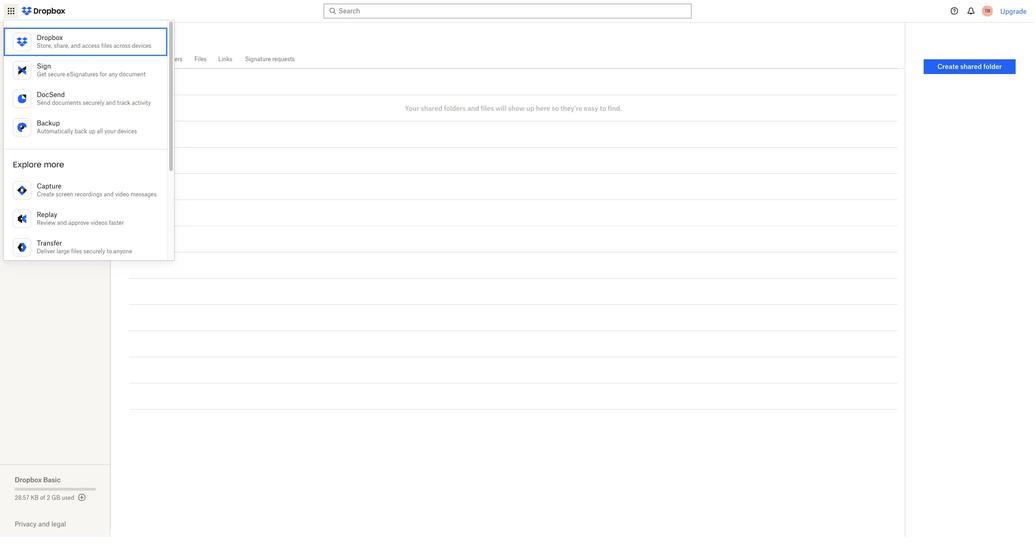 Task type: locate. For each thing, give the bounding box(es) containing it.
0 vertical spatial securely
[[83, 99, 104, 106]]

securely up backup automatically back up all your devices
[[83, 99, 104, 106]]

documents
[[52, 99, 81, 106]]

1 vertical spatial up
[[89, 128, 95, 135]]

shared left folder
[[961, 63, 983, 70]]

and left track
[[106, 99, 116, 106]]

signature requests
[[245, 56, 295, 63]]

securely
[[83, 99, 104, 106], [84, 248, 105, 255]]

and right share,
[[71, 42, 81, 49]]

securely inside transfer deliver large files securely to anyone
[[84, 248, 105, 255]]

create left folder
[[938, 63, 960, 70]]

1 horizontal spatial shared
[[961, 63, 983, 70]]

1 vertical spatial securely
[[84, 248, 105, 255]]

explore more
[[13, 160, 64, 169]]

create
[[938, 63, 960, 70], [37, 191, 54, 198]]

upgrade
[[1001, 7, 1028, 15]]

links
[[218, 56, 233, 63]]

shared up send
[[15, 89, 40, 98]]

create shared folder
[[938, 63, 1003, 70]]

create down capture
[[37, 191, 54, 198]]

shared up recents link
[[129, 30, 167, 43]]

track
[[117, 99, 130, 106]]

0 vertical spatial shared
[[129, 30, 167, 43]]

file requests link
[[15, 103, 96, 121]]

shared link
[[15, 84, 96, 103]]

0 vertical spatial to
[[600, 104, 607, 112]]

1 vertical spatial create
[[37, 191, 54, 198]]

1 vertical spatial to
[[107, 248, 112, 255]]

all
[[97, 128, 103, 135]]

up left here
[[527, 104, 535, 112]]

send
[[37, 99, 51, 106]]

and left legal
[[38, 520, 50, 528]]

0 vertical spatial requests
[[273, 56, 295, 63]]

to left anyone
[[107, 248, 112, 255]]

devices right your
[[118, 128, 137, 135]]

requests right signature at the left top of the page
[[273, 56, 295, 63]]

anyone
[[113, 248, 132, 255]]

secure
[[48, 71, 65, 78]]

dropbox store, share, and access files across devices
[[37, 34, 152, 49]]

so
[[552, 104, 559, 112]]

replay
[[37, 211, 57, 219]]

0 horizontal spatial requests
[[29, 107, 59, 116]]

review
[[37, 220, 56, 226]]

dropbox inside dropbox store, share, and access files across devices
[[37, 34, 63, 41]]

requests
[[273, 56, 295, 63], [29, 107, 59, 116]]

files right all
[[26, 34, 41, 43]]

shared inside button
[[961, 63, 983, 70]]

files right large
[[71, 248, 82, 255]]

files left across
[[101, 42, 112, 49]]

0 horizontal spatial shared
[[15, 89, 40, 98]]

signature requests link
[[244, 50, 296, 67]]

dropbox
[[37, 34, 63, 41], [15, 476, 42, 484]]

shared right your
[[421, 104, 443, 112]]

to inside transfer deliver large files securely to anyone
[[107, 248, 112, 255]]

file requests
[[15, 107, 59, 116]]

0 vertical spatial up
[[527, 104, 535, 112]]

all files
[[15, 34, 41, 43]]

and inside the docsend send documents securely and track activity
[[106, 99, 116, 106]]

and right review
[[57, 220, 67, 226]]

0 vertical spatial create
[[938, 63, 960, 70]]

recents link
[[129, 50, 152, 67]]

1 horizontal spatial create
[[938, 63, 960, 70]]

shared for create
[[961, 63, 983, 70]]

up
[[527, 104, 535, 112], [89, 128, 95, 135]]

1 vertical spatial devices
[[118, 128, 137, 135]]

docsend
[[37, 91, 65, 98]]

faster
[[109, 220, 124, 226]]

sign
[[37, 62, 51, 70]]

gb
[[52, 495, 60, 502]]

across
[[114, 42, 131, 49]]

up inside backup automatically back up all your devices
[[89, 128, 95, 135]]

28.57 kb of 2 gb used
[[15, 495, 74, 502]]

1 horizontal spatial to
[[600, 104, 607, 112]]

more
[[44, 160, 64, 169]]

dropbox up store,
[[37, 34, 63, 41]]

up left all
[[89, 128, 95, 135]]

shared for your
[[421, 104, 443, 112]]

folder
[[984, 63, 1003, 70]]

create inside capture create screen recordings and video messages
[[37, 191, 54, 198]]

0 horizontal spatial to
[[107, 248, 112, 255]]

0 horizontal spatial up
[[89, 128, 95, 135]]

store,
[[37, 42, 52, 49]]

and
[[71, 42, 81, 49], [106, 99, 116, 106], [468, 104, 480, 112], [104, 191, 114, 198], [57, 220, 67, 226], [38, 520, 50, 528]]

upgrade link
[[1001, 7, 1028, 15]]

files
[[26, 34, 41, 43], [101, 42, 112, 49], [481, 104, 494, 112], [44, 126, 58, 135], [71, 248, 82, 255]]

1 horizontal spatial up
[[527, 104, 535, 112]]

1 vertical spatial dropbox
[[15, 476, 42, 484]]

shared
[[961, 63, 983, 70], [421, 104, 443, 112]]

to left find.
[[600, 104, 607, 112]]

deleted files
[[15, 126, 58, 135]]

photos link
[[15, 47, 96, 66]]

shared
[[129, 30, 167, 43], [15, 89, 40, 98]]

0 vertical spatial shared
[[961, 63, 983, 70]]

0 vertical spatial devices
[[132, 42, 152, 49]]

files link
[[194, 50, 207, 67]]

dropbox up 28.57
[[15, 476, 42, 484]]

securely left anyone
[[84, 248, 105, 255]]

requests down send
[[29, 107, 59, 116]]

screen
[[56, 191, 73, 198]]

deliver
[[37, 248, 55, 255]]

1 vertical spatial shared
[[421, 104, 443, 112]]

0 horizontal spatial shared
[[421, 104, 443, 112]]

to
[[600, 104, 607, 112], [107, 248, 112, 255]]

tab list
[[129, 50, 906, 69]]

files left will
[[481, 104, 494, 112]]

1 horizontal spatial requests
[[273, 56, 295, 63]]

0 vertical spatial dropbox
[[37, 34, 63, 41]]

and left "video"
[[104, 191, 114, 198]]

1 vertical spatial requests
[[29, 107, 59, 116]]

dropbox basic
[[15, 476, 61, 484]]

will
[[496, 104, 507, 112]]

recents
[[130, 56, 152, 63]]

0 horizontal spatial create
[[37, 191, 54, 198]]

devices up recents link
[[132, 42, 152, 49]]



Task type: vqa. For each thing, say whether or not it's contained in the screenshot.
THE FOLDER
yes



Task type: describe. For each thing, give the bounding box(es) containing it.
files
[[195, 56, 207, 63]]

privacy
[[15, 520, 37, 528]]

backup automatically back up all your devices
[[37, 119, 137, 135]]

devices inside dropbox store, share, and access files across devices
[[132, 42, 152, 49]]

for
[[100, 71, 107, 78]]

capture create screen recordings and video messages
[[37, 182, 157, 198]]

automatically
[[37, 128, 73, 135]]

kb
[[31, 495, 39, 502]]

share,
[[54, 42, 69, 49]]

back
[[75, 128, 87, 135]]

videos
[[91, 220, 107, 226]]

folders
[[444, 104, 466, 112]]

messages
[[131, 191, 157, 198]]

and inside capture create screen recordings and video messages
[[104, 191, 114, 198]]

files down file requests link
[[44, 126, 58, 135]]

your shared folders and files will show up here so they're easy to find.
[[405, 104, 622, 112]]

28.57
[[15, 495, 29, 502]]

files inside transfer deliver large files securely to anyone
[[71, 248, 82, 255]]

privacy and legal
[[15, 520, 66, 528]]

activity
[[132, 99, 151, 106]]

capture
[[37, 182, 62, 190]]

backup
[[37, 119, 60, 127]]

easy
[[584, 104, 599, 112]]

explore
[[13, 160, 42, 169]]

your
[[405, 104, 420, 112]]

transfer deliver large files securely to anyone
[[37, 239, 132, 255]]

links link
[[218, 50, 233, 67]]

global header element
[[0, 0, 1035, 23]]

dropbox for store,
[[37, 34, 63, 41]]

1 horizontal spatial shared
[[129, 30, 167, 43]]

get more space image
[[76, 492, 87, 503]]

signatures
[[15, 70, 53, 80]]

dropbox logo - go to the homepage image
[[18, 4, 69, 18]]

access
[[82, 42, 100, 49]]

legal
[[51, 520, 66, 528]]

dropbox for basic
[[15, 476, 42, 484]]

signature
[[245, 56, 271, 63]]

folders
[[163, 56, 183, 63]]

tab list containing recents
[[129, 50, 906, 69]]

recordings
[[75, 191, 102, 198]]

requests for signature requests
[[273, 56, 295, 63]]

deleted
[[15, 126, 42, 135]]

get
[[37, 71, 46, 78]]

create inside button
[[938, 63, 960, 70]]

transfer
[[37, 239, 62, 247]]

folders link
[[163, 50, 183, 67]]

1 vertical spatial shared
[[15, 89, 40, 98]]

create shared folder button
[[925, 59, 1017, 74]]

any
[[109, 71, 118, 78]]

basic
[[43, 476, 61, 484]]

devices inside backup automatically back up all your devices
[[118, 128, 137, 135]]

requests for file requests
[[29, 107, 59, 116]]

files inside dropbox store, share, and access files across devices
[[101, 42, 112, 49]]

show
[[509, 104, 525, 112]]

used
[[62, 495, 74, 502]]

document
[[119, 71, 146, 78]]

replay review and approve videos faster
[[37, 211, 124, 226]]

all
[[15, 34, 24, 43]]

2
[[47, 495, 50, 502]]

all files link
[[15, 31, 110, 46]]

securely inside the docsend send documents securely and track activity
[[83, 99, 104, 106]]

privacy and legal link
[[15, 520, 110, 528]]

photos
[[15, 52, 39, 61]]

large
[[57, 248, 70, 255]]

approve
[[68, 220, 89, 226]]

and right folders
[[468, 104, 480, 112]]

and inside dropbox store, share, and access files across devices
[[71, 42, 81, 49]]

your
[[105, 128, 116, 135]]

they're
[[561, 104, 583, 112]]

here
[[536, 104, 551, 112]]

find.
[[608, 104, 622, 112]]

esignatures
[[67, 71, 98, 78]]

video
[[115, 191, 129, 198]]

sign get secure esignatures for any document
[[37, 62, 146, 78]]

docsend send documents securely and track activity
[[37, 91, 151, 106]]

signatures link
[[15, 66, 96, 84]]

and inside replay review and approve videos faster
[[57, 220, 67, 226]]

of
[[40, 495, 45, 502]]

deleted files link
[[15, 121, 96, 139]]

file
[[15, 107, 27, 116]]



